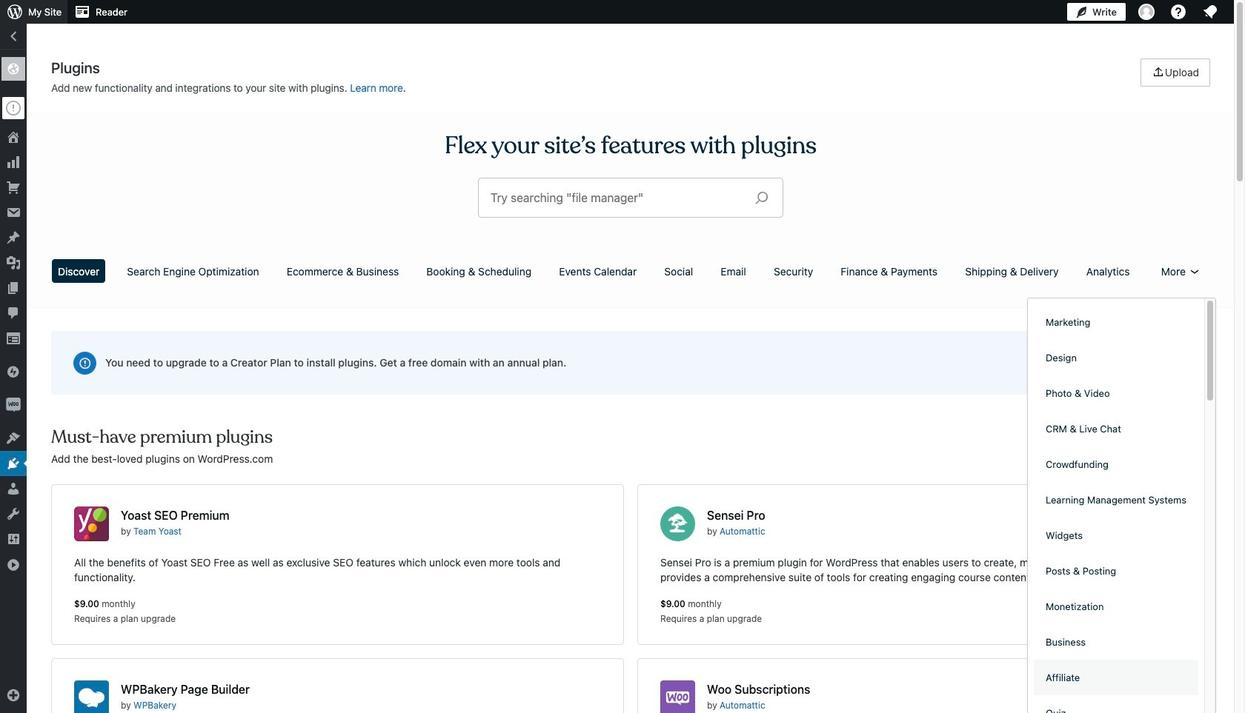 Task type: describe. For each thing, give the bounding box(es) containing it.
open search image
[[743, 187, 780, 208]]

help image
[[1169, 3, 1187, 21]]



Task type: locate. For each thing, give the bounding box(es) containing it.
1 vertical spatial img image
[[6, 398, 21, 413]]

group
[[1034, 305, 1198, 714]]

1 img image from the top
[[6, 365, 21, 379]]

2 img image from the top
[[6, 398, 21, 413]]

my profile image
[[1138, 4, 1155, 20]]

Search search field
[[491, 179, 743, 217]]

main content
[[46, 59, 1215, 714]]

plugin icon image
[[74, 507, 109, 542], [660, 507, 695, 542], [74, 681, 109, 714], [660, 681, 695, 714]]

None search field
[[479, 179, 783, 217]]

0 vertical spatial img image
[[6, 365, 21, 379]]

manage your notifications image
[[1201, 3, 1219, 21]]

img image
[[6, 365, 21, 379], [6, 398, 21, 413]]



Task type: vqa. For each thing, say whether or not it's contained in the screenshot.
bottommost Toggle menu image
no



